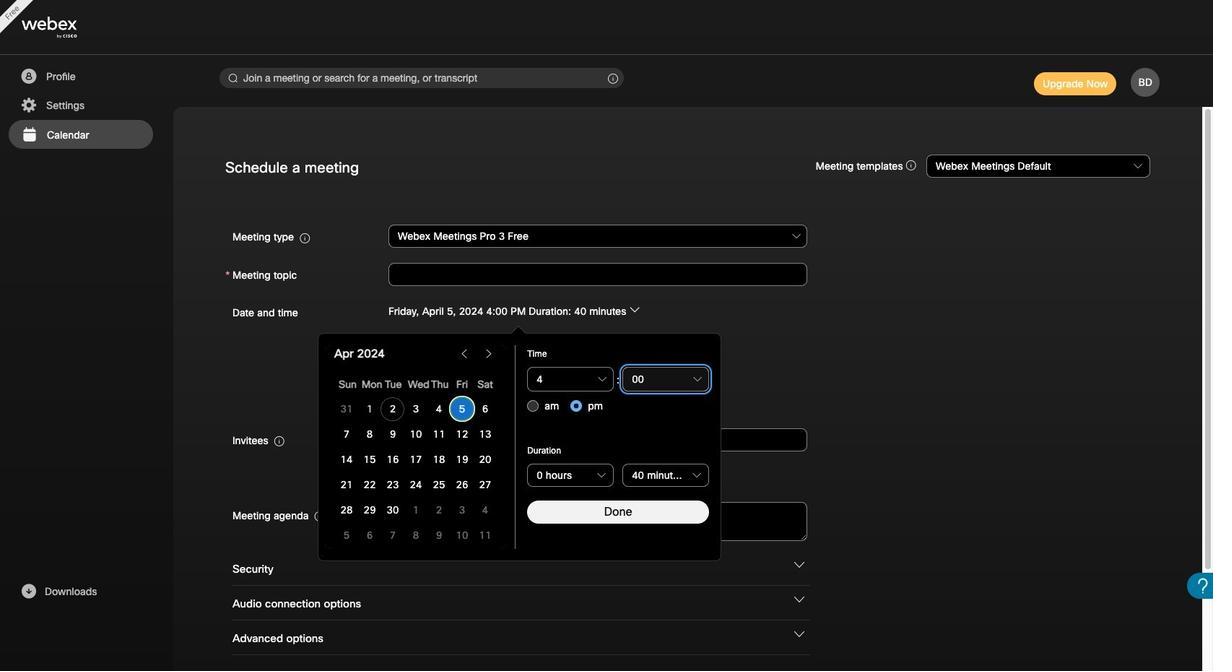 Task type: describe. For each thing, give the bounding box(es) containing it.
Join a meeting or search for a meeting, or transcript text field
[[220, 68, 624, 88]]

mds meetings_filled image
[[20, 126, 38, 144]]

selected element
[[459, 403, 465, 415]]

mds content download_filled image
[[20, 583, 38, 600]]

friday, april 5, 2024 grid
[[335, 371, 497, 549]]

ng down image
[[795, 629, 805, 639]]

mds settings_filled image
[[20, 97, 38, 114]]



Task type: vqa. For each thing, say whether or not it's contained in the screenshot.
field
yes



Task type: locate. For each thing, give the bounding box(es) containing it.
2 ng down image from the top
[[795, 595, 805, 605]]

application
[[318, 326, 722, 561]]

group
[[225, 299, 1151, 379], [528, 393, 559, 419], [571, 393, 603, 419]]

None text field
[[623, 367, 710, 392], [389, 502, 808, 541], [623, 367, 710, 392], [389, 502, 808, 541]]

ng down image
[[795, 560, 805, 570], [795, 595, 805, 605]]

banner
[[0, 0, 1214, 55]]

None text field
[[389, 263, 808, 286], [528, 367, 614, 392], [389, 263, 808, 286], [528, 367, 614, 392]]

arrow image
[[630, 305, 640, 315]]

1 ng down image from the top
[[795, 560, 805, 570]]

cisco webex image
[[22, 17, 108, 39]]

1 vertical spatial ng down image
[[795, 595, 805, 605]]

None field
[[389, 224, 808, 250]]

option group
[[528, 393, 603, 419]]

0 vertical spatial ng down image
[[795, 560, 805, 570]]

mds people circle_filled image
[[20, 68, 38, 85]]



